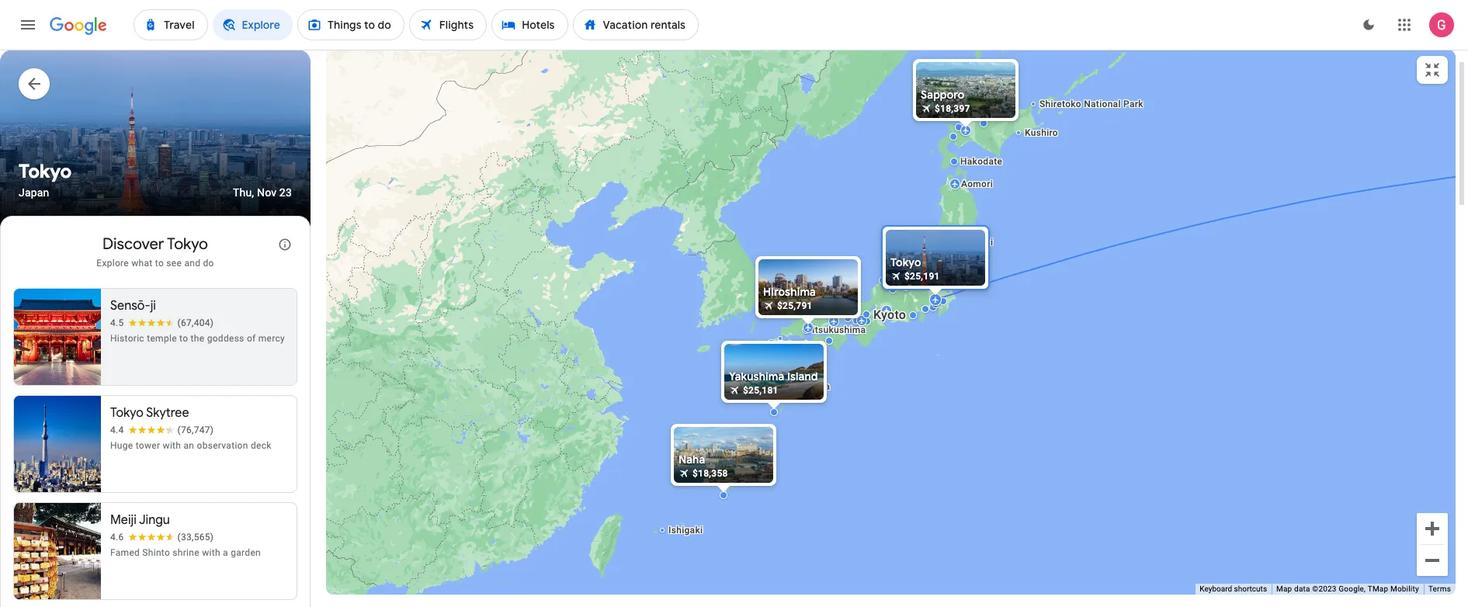 Task type: describe. For each thing, give the bounding box(es) containing it.
4.5
[[110, 317, 124, 328]]

what
[[131, 258, 153, 269]]

23
[[279, 186, 292, 199]]

park
[[1123, 99, 1143, 110]]

thu,
[[233, 186, 254, 199]]

aomori
[[961, 179, 993, 189]]

$18,358
[[692, 468, 728, 479]]

fukuoka
[[778, 339, 815, 350]]

kanazawa
[[889, 275, 934, 286]]

historic temple to the goddess of mercy
[[110, 333, 285, 344]]

change appearance image
[[1351, 6, 1388, 43]]

18397 US dollars text field
[[935, 103, 970, 114]]

tmap
[[1368, 585, 1389, 593]]

jingu
[[139, 512, 170, 528]]

national
[[1084, 99, 1121, 110]]

japan
[[19, 186, 49, 199]]

the
[[191, 333, 205, 344]]

english (united states)
[[68, 582, 184, 596]]

explore
[[97, 258, 129, 269]]

observation
[[197, 440, 248, 451]]

$25,181
[[743, 385, 778, 396]]

(76,747)
[[177, 425, 214, 435]]

english (united states) button
[[38, 576, 196, 601]]

to for temple
[[179, 333, 188, 344]]

4.5 out of 5 stars from 67,404 reviews image
[[110, 317, 214, 329]]

shrine
[[173, 547, 200, 558]]

historic
[[110, 333, 144, 344]]

hakodate
[[960, 156, 1002, 167]]

a
[[223, 547, 228, 558]]

shortcuts
[[1235, 585, 1267, 593]]

tokyo inside "map" region
[[890, 256, 921, 269]]

yakushima island
[[729, 370, 818, 384]]

sensō-ji
[[110, 298, 156, 314]]

of
[[247, 333, 256, 344]]

famed shinto shrine with a garden
[[110, 547, 261, 558]]

tokyo up and
[[167, 234, 208, 254]]

huge
[[110, 440, 133, 451]]

nagasaki
[[768, 356, 809, 367]]

sensō-
[[110, 298, 150, 314]]

keyboard shortcuts
[[1200, 585, 1267, 593]]

map
[[1277, 585, 1293, 593]]

skytree
[[146, 405, 189, 421]]

kagoshima
[[781, 381, 830, 392]]

4.6
[[110, 532, 124, 543]]

google,
[[1339, 585, 1366, 593]]

itsukushima
[[812, 325, 866, 335]]

to for what
[[155, 258, 164, 269]]

18358 US dollars text field
[[692, 468, 728, 479]]

main menu image
[[19, 16, 37, 34]]

tokyo up 4.4
[[110, 405, 144, 421]]

tokyo up japan
[[19, 160, 72, 183]]

1 vertical spatial with
[[202, 547, 220, 558]]

meiji
[[110, 512, 137, 528]]

tokyo skytree
[[110, 405, 189, 421]]

25191 US dollars text field
[[904, 271, 940, 282]]

goddess
[[207, 333, 244, 344]]



Task type: locate. For each thing, give the bounding box(es) containing it.
hiroshima
[[763, 285, 816, 299]]

©2023
[[1313, 585, 1337, 593]]

25791 US dollars text field
[[777, 301, 812, 311]]

states)
[[148, 582, 184, 596]]

yakushima
[[729, 370, 784, 384]]

about these results image
[[266, 226, 304, 263]]

4.4
[[110, 425, 124, 435]]

famed
[[110, 547, 140, 558]]

shinto
[[142, 547, 170, 558]]

and
[[184, 258, 201, 269]]

$18,397
[[935, 103, 970, 114]]

$25,791
[[777, 301, 812, 311]]

explore what to see and do
[[97, 258, 214, 269]]

0 vertical spatial to
[[155, 258, 164, 269]]

(67,404)
[[177, 317, 214, 328]]

discover tokyo
[[102, 234, 208, 254]]

deck
[[251, 440, 272, 451]]

keyboard shortcuts button
[[1200, 584, 1267, 595]]

navigate back image
[[19, 68, 50, 99]]

loading results progress bar
[[0, 50, 1469, 53]]

to
[[155, 258, 164, 269], [179, 333, 188, 344]]

25181 US dollars text field
[[743, 385, 778, 396]]

kyoto
[[873, 308, 906, 322]]

0 horizontal spatial with
[[163, 440, 181, 451]]

tokyo up kanazawa
[[890, 256, 921, 269]]

terms link
[[1429, 585, 1451, 593]]

discover
[[102, 234, 164, 254]]

1 horizontal spatial to
[[179, 333, 188, 344]]

nikko
[[942, 272, 968, 283]]

shiretoko national park
[[1039, 99, 1143, 110]]

data
[[1295, 585, 1311, 593]]

do
[[203, 258, 214, 269]]

1 horizontal spatial with
[[202, 547, 220, 558]]

tower
[[136, 440, 160, 451]]

english
[[68, 582, 105, 596]]

with
[[163, 440, 181, 451], [202, 547, 220, 558]]

with left an
[[163, 440, 181, 451]]

4.6 out of 5 stars from 33,565 reviews image
[[110, 531, 214, 543]]

map data ©2023 google, tmap mobility
[[1277, 585, 1420, 593]]

tokyo
[[19, 160, 72, 183], [167, 234, 208, 254], [890, 256, 921, 269], [110, 405, 144, 421]]

ishigaki
[[668, 525, 703, 536]]

sendai
[[963, 237, 993, 248]]

ji
[[150, 298, 156, 314]]

(33,565)
[[177, 532, 214, 543]]

an
[[184, 440, 194, 451]]

shiretoko
[[1039, 99, 1081, 110]]

meiji jingu
[[110, 512, 170, 528]]

$25,191
[[904, 271, 940, 282]]

nov
[[257, 186, 277, 199]]

thu, nov 23
[[233, 186, 292, 199]]

terms
[[1429, 585, 1451, 593]]

mobility
[[1391, 585, 1420, 593]]

keyboard
[[1200, 585, 1233, 593]]

0 horizontal spatial to
[[155, 258, 164, 269]]

view smaller map image
[[1424, 61, 1442, 79]]

island
[[787, 370, 818, 384]]

temple
[[147, 333, 177, 344]]

mercy
[[258, 333, 285, 344]]

kushiro
[[1025, 127, 1058, 138]]

see
[[166, 258, 182, 269]]

4.4 out of 5 stars from 76,747 reviews image
[[110, 424, 214, 436]]

map region
[[257, 0, 1469, 607]]

1 vertical spatial to
[[179, 333, 188, 344]]

to left see
[[155, 258, 164, 269]]

(united
[[107, 582, 145, 596]]

with left a
[[202, 547, 220, 558]]

huge tower with an observation deck
[[110, 440, 272, 451]]

sapporo
[[921, 88, 965, 102]]

garden
[[231, 547, 261, 558]]

0 vertical spatial with
[[163, 440, 181, 451]]

to left the
[[179, 333, 188, 344]]

naha
[[678, 453, 705, 467]]



Task type: vqa. For each thing, say whether or not it's contained in the screenshot.
"place"
no



